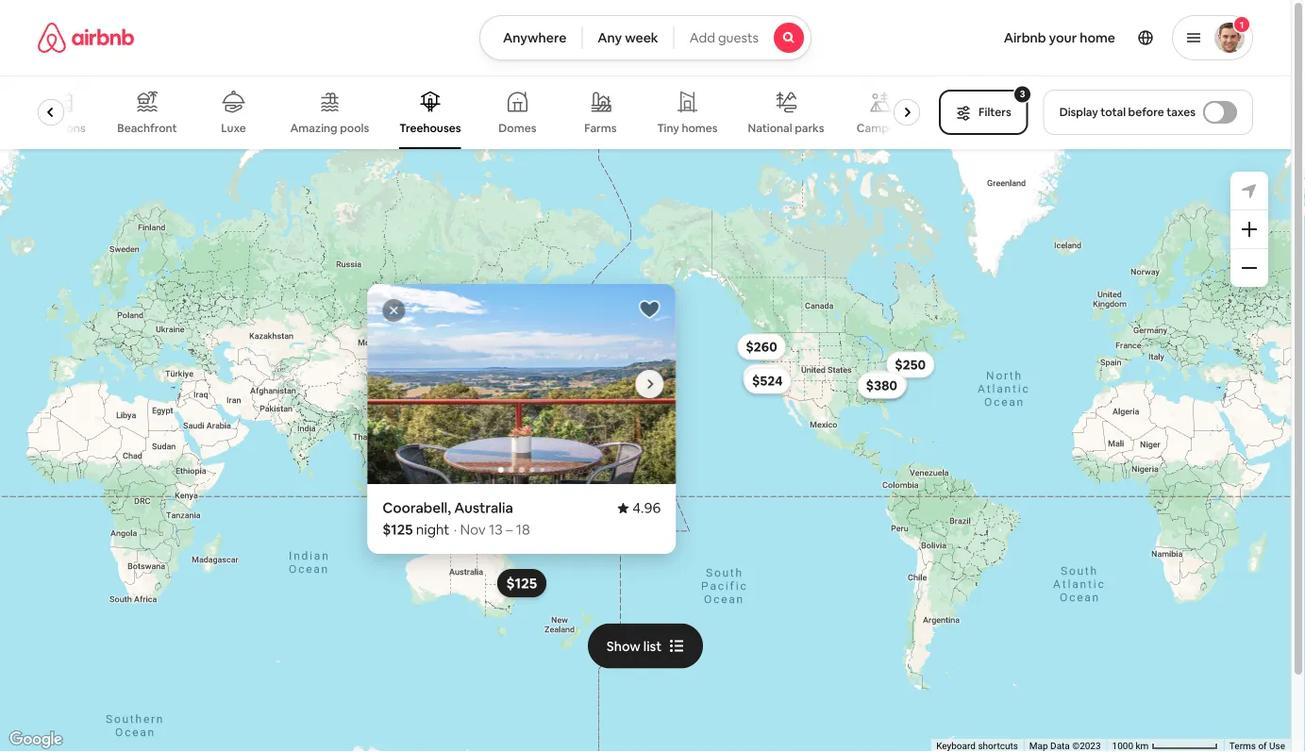 Task type: vqa. For each thing, say whether or not it's contained in the screenshot.
Keyboard shortcuts button
yes



Task type: describe. For each thing, give the bounding box(es) containing it.
1000 km button
[[1107, 739, 1225, 753]]

terms
[[1230, 741, 1257, 752]]

$250
[[895, 356, 926, 373]]

$125 button
[[498, 569, 547, 598]]

$524
[[753, 372, 783, 389]]

airbnb
[[1004, 29, 1047, 46]]

group containing national parks
[[35, 76, 928, 149]]

any week button
[[582, 15, 675, 60]]

$152 button
[[743, 364, 789, 391]]

keyboard shortcuts
[[937, 741, 1019, 752]]

$152
[[752, 369, 780, 386]]

google map
showing 8 stays. region
[[0, 149, 1292, 753]]

national parks
[[749, 121, 825, 135]]

show list button
[[588, 624, 704, 669]]

$136 button
[[862, 371, 908, 397]]

google image
[[5, 728, 67, 753]]

luxe
[[222, 121, 247, 136]]

tiny homes
[[658, 121, 719, 136]]

any
[[598, 29, 623, 46]]

airbnb your home link
[[993, 18, 1128, 58]]

zoom in image
[[1243, 222, 1258, 237]]

domes
[[499, 121, 537, 136]]

$125 inside coorabell, australia $125 night · nov 13 – 18
[[383, 521, 413, 539]]

homes
[[683, 121, 719, 136]]

total
[[1101, 105, 1127, 119]]

profile element
[[835, 0, 1254, 76]]

13
[[489, 521, 503, 539]]

1
[[1241, 18, 1245, 31]]

$111
[[870, 378, 895, 395]]

4.96
[[633, 499, 661, 518]]

guests
[[719, 29, 759, 46]]

show
[[607, 638, 641, 655]]

terms of use link
[[1230, 741, 1286, 752]]

shortcuts
[[979, 741, 1019, 752]]

treehouses
[[400, 121, 462, 136]]

pools
[[341, 121, 370, 136]]

mansions
[[36, 121, 86, 136]]

$524 button
[[744, 368, 792, 394]]

parks
[[796, 121, 825, 135]]

none search field containing anywhere
[[480, 15, 812, 60]]

add
[[690, 29, 716, 46]]

of
[[1259, 741, 1268, 752]]

$125 inside button
[[507, 575, 538, 593]]

close image
[[388, 305, 400, 316]]

–
[[506, 521, 513, 539]]

$250 button
[[887, 352, 935, 378]]

keyboard
[[937, 741, 976, 752]]

week
[[625, 29, 659, 46]]



Task type: locate. For each thing, give the bounding box(es) containing it.
anywhere button
[[480, 15, 583, 60]]

add guests
[[690, 29, 759, 46]]

km
[[1137, 741, 1150, 752]]

zoom out image
[[1243, 261, 1258, 276]]

1000
[[1113, 741, 1134, 752]]

australia
[[454, 499, 513, 518]]

1 horizontal spatial $125
[[507, 575, 538, 593]]

filters
[[979, 105, 1012, 119]]

$250 $136
[[870, 356, 926, 392]]

keyboard shortcuts button
[[937, 740, 1019, 753]]

terms of use
[[1230, 741, 1286, 752]]

show list
[[607, 638, 662, 655]]

None search field
[[480, 15, 812, 60]]

©2023
[[1073, 741, 1102, 752]]

1000 km
[[1113, 741, 1152, 752]]

1 vertical spatial group
[[368, 284, 676, 484]]

tiny
[[658, 121, 680, 136]]

add to wishlist image
[[639, 298, 661, 321]]

your
[[1050, 29, 1078, 46]]

group
[[35, 76, 928, 149], [368, 284, 676, 484]]

map data ©2023
[[1030, 741, 1102, 752]]

data
[[1051, 741, 1071, 752]]

list
[[644, 638, 662, 655]]

coorabell, australia $125 night · nov 13 – 18
[[383, 499, 531, 539]]

$380 button
[[858, 373, 907, 399]]

0 horizontal spatial $125
[[383, 521, 413, 539]]

use
[[1270, 741, 1286, 752]]

display total before taxes
[[1060, 105, 1196, 119]]

$260 button
[[738, 334, 786, 360]]

18
[[516, 521, 531, 539]]

display total before taxes button
[[1044, 90, 1254, 135]]

national
[[749, 121, 793, 135]]

home
[[1081, 29, 1116, 46]]

coorabell,
[[383, 499, 451, 518]]

1 button
[[1173, 15, 1254, 60]]

add guests button
[[674, 15, 812, 60]]

$111 button
[[861, 373, 904, 399]]

taxes
[[1167, 105, 1196, 119]]

1 vertical spatial $125
[[507, 575, 538, 593]]

0 vertical spatial $125
[[383, 521, 413, 539]]

0 vertical spatial group
[[35, 76, 928, 149]]

amazing pools
[[291, 121, 370, 136]]

$125 down 18
[[507, 575, 538, 593]]

map
[[1030, 741, 1049, 752]]

4.96 out of 5 average rating image
[[618, 499, 661, 518]]

beachfront
[[118, 121, 178, 136]]

airbnb your home
[[1004, 29, 1116, 46]]

group inside google map
showing 8 stays. region
[[368, 284, 676, 484]]

camping
[[858, 121, 906, 136]]

night
[[416, 521, 450, 539]]

·
[[454, 521, 457, 539]]

$380
[[867, 377, 898, 394]]

$125
[[383, 521, 413, 539], [507, 575, 538, 593]]

$125 down coorabell,
[[383, 521, 413, 539]]

display
[[1060, 105, 1099, 119]]

any week
[[598, 29, 659, 46]]

farms
[[585, 121, 618, 136]]

before
[[1129, 105, 1165, 119]]

nov
[[460, 521, 486, 539]]

$136
[[870, 375, 899, 392]]

$260
[[746, 339, 778, 356]]

amazing
[[291, 121, 338, 136]]

anywhere
[[503, 29, 567, 46]]

filters button
[[940, 90, 1029, 135]]



